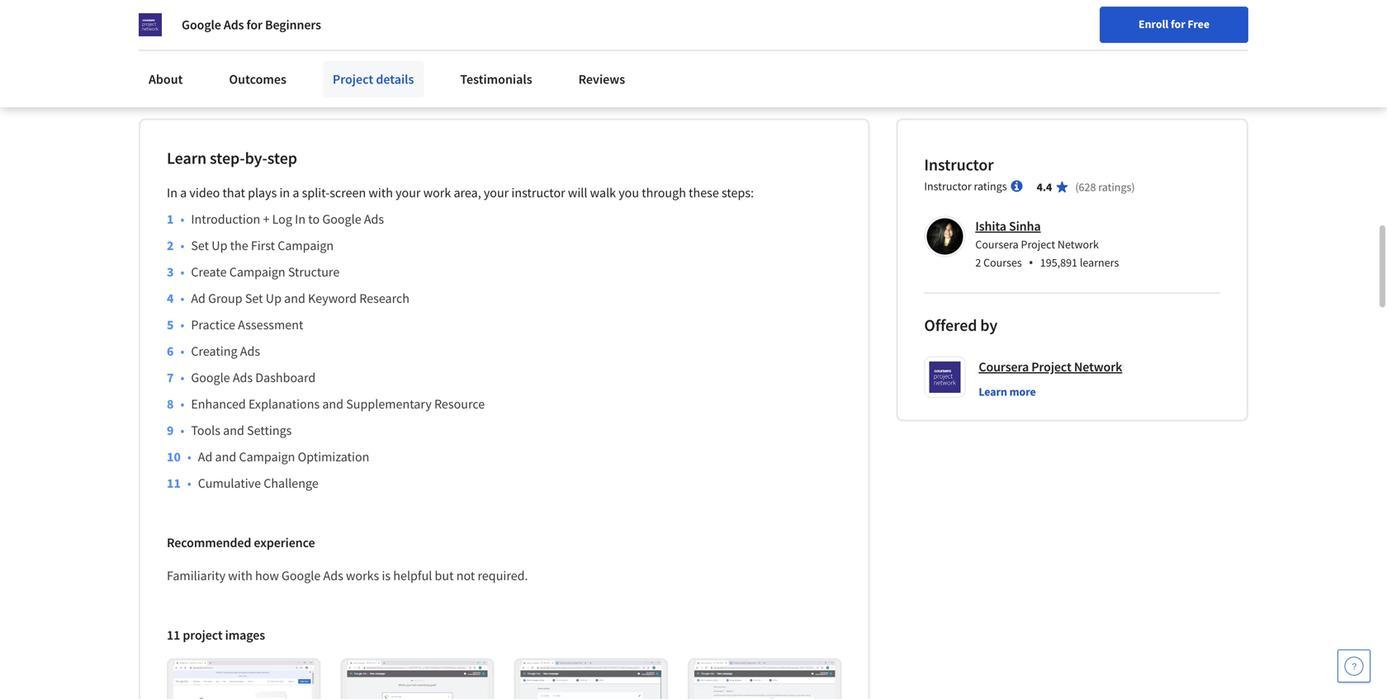 Task type: vqa. For each thing, say whether or not it's contained in the screenshot.
Project details link
yes



Task type: locate. For each thing, give the bounding box(es) containing it.
1 horizontal spatial a
[[293, 184, 299, 201]]

a left video
[[180, 184, 187, 201]]

• for • set up the first campaign
[[180, 237, 184, 254]]

enroll
[[1139, 17, 1168, 31]]

2 a from the left
[[293, 184, 299, 201]]

• left group
[[180, 290, 184, 307]]

for
[[246, 17, 262, 33], [1171, 17, 1185, 31]]

• for • practice assessment
[[180, 317, 184, 333]]

more
[[1009, 384, 1036, 399]]

ratings right 628
[[1098, 180, 1131, 194]]

enroll for free
[[1139, 17, 1210, 31]]

1 horizontal spatial ratings
[[1098, 180, 1131, 194]]

instructor up ishita sinha image
[[924, 179, 971, 194]]

coursera project network link
[[979, 357, 1122, 377]]

ads left works
[[323, 568, 343, 584]]

0 vertical spatial ad
[[191, 290, 205, 307]]

for left 'beginners'
[[246, 17, 262, 33]]

1 instructor from the top
[[924, 154, 994, 175]]

• create campaign structure
[[180, 264, 340, 280]]

and up cumulative
[[215, 449, 236, 465]]

sinha
[[1009, 218, 1041, 234]]

1 horizontal spatial up
[[266, 290, 281, 307]]

in left to
[[295, 211, 306, 227]]

1 vertical spatial with
[[228, 568, 252, 584]]

familiarity with how google ads works is helpful but not required.
[[167, 568, 528, 584]]

practice
[[191, 317, 235, 333]]

1 vertical spatial up
[[266, 290, 281, 307]]

in a video that plays in a split-screen with your work area, your instructor will walk you through these steps:
[[167, 184, 754, 201]]

log
[[272, 211, 292, 227]]

coursera
[[975, 237, 1019, 252], [979, 359, 1029, 375]]

read less button
[[139, 74, 192, 91]]

ishita sinha image
[[927, 218, 963, 255]]

for inside button
[[1171, 17, 1185, 31]]

628
[[1079, 180, 1096, 194]]

learn more
[[979, 384, 1036, 399]]

1 vertical spatial learn
[[979, 384, 1007, 399]]

up up assessment
[[266, 290, 281, 307]]

cumulative
[[198, 475, 261, 492]]

• left the
[[180, 237, 184, 254]]

0 horizontal spatial for
[[246, 17, 262, 33]]

ads down • creating ads at the left
[[233, 369, 253, 386]]

a
[[180, 184, 187, 201], [293, 184, 299, 201]]

• inside ishita sinha coursera project network 2 courses • 195,891 learners
[[1029, 253, 1033, 271]]

0 vertical spatial network
[[1058, 237, 1099, 252]]

these
[[689, 184, 719, 201]]

project down sinha
[[1021, 237, 1055, 252]]

• left '195,891'
[[1029, 253, 1033, 271]]

a right in
[[293, 184, 299, 201]]

• for • tools and settings
[[180, 422, 184, 439]]

0 vertical spatial learn
[[167, 148, 207, 168]]

helpful
[[393, 568, 432, 584]]

with
[[369, 184, 393, 201], [228, 568, 252, 584]]

coursera project network
[[979, 359, 1122, 375]]

video
[[189, 184, 220, 201]]

• left practice
[[180, 317, 184, 333]]

learn inside button
[[979, 384, 1007, 399]]

0 vertical spatial instructor
[[924, 154, 994, 175]]

• for • introduction + log in to google ads
[[180, 211, 184, 227]]

project left details
[[333, 71, 373, 88]]

• left tools
[[180, 422, 184, 439]]

0 horizontal spatial a
[[180, 184, 187, 201]]

english
[[1070, 19, 1110, 35]]

project up more at right bottom
[[1031, 359, 1071, 375]]

1 horizontal spatial for
[[1171, 17, 1185, 31]]

experience
[[254, 535, 315, 551]]

1 click to expand item image from the left
[[173, 661, 314, 699]]

beginners
[[265, 17, 321, 33]]

1 horizontal spatial set
[[245, 290, 263, 307]]

• down • creating ads at the left
[[180, 369, 184, 386]]

• ad group set up and keyword research
[[180, 290, 410, 307]]

through
[[642, 184, 686, 201]]

the
[[230, 237, 248, 254]]

work
[[423, 184, 451, 201]]

campaign down • set up the first campaign
[[229, 264, 285, 280]]

is
[[382, 568, 391, 584]]

1 horizontal spatial in
[[295, 211, 306, 227]]

ads down 'screen'
[[364, 211, 384, 227]]

0 horizontal spatial with
[[228, 568, 252, 584]]

• down tools
[[187, 449, 191, 465]]

0 horizontal spatial learn
[[167, 148, 207, 168]]

project details
[[333, 71, 414, 88]]

learn for learn more
[[979, 384, 1007, 399]]

ratings up ishita
[[974, 179, 1007, 194]]

• cumulative challenge
[[187, 475, 318, 492]]

click to expand item image
[[173, 661, 314, 699], [347, 661, 488, 699], [521, 661, 661, 699], [694, 661, 835, 699]]

in
[[167, 184, 177, 201], [295, 211, 306, 227]]

show notifications image
[[1164, 21, 1184, 40]]

challenge
[[264, 475, 318, 492]]

for left free
[[1171, 17, 1185, 31]]

up left the
[[212, 237, 227, 254]]

with left how
[[228, 568, 252, 584]]

0 horizontal spatial your
[[396, 184, 421, 201]]

offered by
[[924, 315, 997, 336]]

None search field
[[235, 10, 632, 43]]

your left work
[[396, 184, 421, 201]]

(
[[1075, 180, 1079, 194]]

0 vertical spatial with
[[369, 184, 393, 201]]

coursera up "courses"
[[975, 237, 1019, 252]]

and
[[284, 290, 305, 307], [322, 396, 344, 412], [223, 422, 244, 439], [215, 449, 236, 465]]

set down • create campaign structure
[[245, 290, 263, 307]]

create
[[191, 264, 227, 280]]

network
[[1058, 237, 1099, 252], [1074, 359, 1122, 375]]

free
[[1188, 17, 1210, 31]]

learn
[[167, 148, 207, 168], [979, 384, 1007, 399]]

1 vertical spatial instructor
[[924, 179, 971, 194]]

• creating ads
[[180, 343, 260, 359]]

0 horizontal spatial up
[[212, 237, 227, 254]]

0 vertical spatial set
[[191, 237, 209, 254]]

• left create
[[180, 264, 184, 280]]

0 horizontal spatial in
[[167, 184, 177, 201]]

your right area,
[[484, 184, 509, 201]]

recommended experience
[[167, 535, 315, 551]]

and down structure
[[284, 290, 305, 307]]

google down 'screen'
[[322, 211, 361, 227]]

but
[[435, 568, 454, 584]]

instructor up 'instructor ratings'
[[924, 154, 994, 175]]

ads
[[224, 17, 244, 33], [364, 211, 384, 227], [240, 343, 260, 359], [233, 369, 253, 386], [323, 568, 343, 584]]

in
[[279, 184, 290, 201]]

campaign down the settings
[[239, 449, 295, 465]]

outcomes
[[229, 71, 286, 88]]

enroll for free button
[[1100, 7, 1248, 43]]

learn more button
[[979, 383, 1036, 400]]

1 vertical spatial coursera
[[979, 359, 1029, 375]]

explanations
[[249, 396, 320, 412]]

1 vertical spatial in
[[295, 211, 306, 227]]

familiarity
[[167, 568, 225, 584]]

0 horizontal spatial set
[[191, 237, 209, 254]]

up
[[212, 237, 227, 254], [266, 290, 281, 307]]

• left introduction
[[180, 211, 184, 227]]

2
[[975, 255, 981, 270]]

1 vertical spatial project
[[1021, 237, 1055, 252]]

• for • create campaign structure
[[180, 264, 184, 280]]

• left the "enhanced"
[[180, 396, 184, 412]]

• left cumulative
[[187, 475, 191, 492]]

1 vertical spatial ad
[[198, 449, 212, 465]]

google right how
[[282, 568, 321, 584]]

and right tools
[[223, 422, 244, 439]]

learn up video
[[167, 148, 207, 168]]

how
[[255, 568, 279, 584]]

set up create
[[191, 237, 209, 254]]

screen
[[330, 184, 366, 201]]

campaign up structure
[[278, 237, 334, 254]]

details
[[376, 71, 414, 88]]

creating
[[191, 343, 237, 359]]

• for • creating ads
[[180, 343, 184, 359]]

2 click to expand item image from the left
[[347, 661, 488, 699]]

• left creating
[[180, 343, 184, 359]]

0 vertical spatial coursera
[[975, 237, 1019, 252]]

you
[[619, 184, 639, 201]]

help center image
[[1344, 656, 1364, 676]]

with right 'screen'
[[369, 184, 393, 201]]

1 horizontal spatial learn
[[979, 384, 1007, 399]]

coursera up learn more
[[979, 359, 1029, 375]]

google
[[182, 17, 221, 33], [322, 211, 361, 227], [191, 369, 230, 386], [282, 568, 321, 584]]

and right explanations
[[322, 396, 344, 412]]

step-
[[210, 148, 245, 168]]

• for • cumulative challenge
[[187, 475, 191, 492]]

3 click to expand item image from the left
[[521, 661, 661, 699]]

in left video
[[167, 184, 177, 201]]

optimization
[[298, 449, 369, 465]]

project
[[333, 71, 373, 88], [1021, 237, 1055, 252], [1031, 359, 1071, 375]]

ad down tools
[[198, 449, 212, 465]]

2 instructor from the top
[[924, 179, 971, 194]]

offered
[[924, 315, 977, 336]]

1 horizontal spatial with
[[369, 184, 393, 201]]

your
[[396, 184, 421, 201], [484, 184, 509, 201]]

1 horizontal spatial your
[[484, 184, 509, 201]]

0 vertical spatial in
[[167, 184, 177, 201]]

ad left group
[[191, 290, 205, 307]]

2 for from the left
[[1171, 17, 1185, 31]]

2 vertical spatial project
[[1031, 359, 1071, 375]]

learn left more at right bottom
[[979, 384, 1007, 399]]



Task type: describe. For each thing, give the bounding box(es) containing it.
enhanced
[[191, 396, 246, 412]]

1 vertical spatial set
[[245, 290, 263, 307]]

walk
[[590, 184, 616, 201]]

0 horizontal spatial ratings
[[974, 179, 1007, 194]]

introduction
[[191, 211, 260, 227]]

0 vertical spatial project
[[333, 71, 373, 88]]

research
[[359, 290, 410, 307]]

tools
[[191, 422, 220, 439]]

4 click to expand item image from the left
[[694, 661, 835, 699]]

1 your from the left
[[396, 184, 421, 201]]

+
[[263, 211, 269, 227]]

testimonials
[[460, 71, 532, 88]]

11 project images
[[167, 627, 265, 644]]

ads up • google ads dashboard
[[240, 343, 260, 359]]

• for • ad and campaign optimization
[[187, 449, 191, 465]]

reviews
[[578, 71, 625, 88]]

assessment
[[238, 317, 303, 333]]

plays
[[248, 184, 277, 201]]

• for • enhanced explanations and supplementary resource
[[180, 396, 184, 412]]

learners
[[1080, 255, 1119, 270]]

• practice assessment
[[180, 317, 303, 333]]

coursera project network image
[[139, 13, 162, 36]]

english button
[[1041, 0, 1140, 54]]

1 for from the left
[[246, 17, 262, 33]]

ad for ad and campaign optimization
[[198, 449, 212, 465]]

resource
[[434, 396, 485, 412]]

instructor for instructor
[[924, 154, 994, 175]]

project details link
[[323, 61, 424, 97]]

not
[[456, 568, 475, 584]]

read less
[[139, 75, 192, 90]]

by-
[[245, 148, 267, 168]]

1 vertical spatial network
[[1074, 359, 1122, 375]]

google ads for beginners
[[182, 17, 321, 33]]

2 vertical spatial campaign
[[239, 449, 295, 465]]

keyword
[[308, 290, 357, 307]]

ads left 'beginners'
[[224, 17, 244, 33]]

0 vertical spatial campaign
[[278, 237, 334, 254]]

settings
[[247, 422, 292, 439]]

project inside ishita sinha coursera project network 2 courses • 195,891 learners
[[1021, 237, 1055, 252]]

project
[[183, 627, 223, 644]]

0 vertical spatial up
[[212, 237, 227, 254]]

• introduction + log in to google ads
[[180, 211, 384, 227]]

reviews link
[[569, 61, 635, 97]]

step
[[267, 148, 297, 168]]

learn step-by-step
[[167, 148, 297, 168]]

coursera inside ishita sinha coursera project network 2 courses • 195,891 learners
[[975, 237, 1019, 252]]

instructor for instructor ratings
[[924, 179, 971, 194]]

steps:
[[722, 184, 754, 201]]

area,
[[454, 184, 481, 201]]

1 a from the left
[[180, 184, 187, 201]]

ishita sinha coursera project network 2 courses • 195,891 learners
[[975, 218, 1119, 271]]

less
[[170, 75, 192, 90]]

testimonials link
[[450, 61, 542, 97]]

google down creating
[[191, 369, 230, 386]]

learn for learn step-by-step
[[167, 148, 207, 168]]

dashboard
[[255, 369, 316, 386]]

recommended
[[167, 535, 251, 551]]

by
[[980, 315, 997, 336]]

network inside ishita sinha coursera project network 2 courses • 195,891 learners
[[1058, 237, 1099, 252]]

instructor
[[511, 184, 565, 201]]

ad for ad group set up and keyword research
[[191, 290, 205, 307]]

• enhanced explanations and supplementary resource
[[180, 396, 485, 412]]

2 your from the left
[[484, 184, 509, 201]]

about link
[[139, 61, 193, 97]]

structure
[[288, 264, 340, 280]]

• for • google ads dashboard
[[180, 369, 184, 386]]

will
[[568, 184, 587, 201]]

• google ads dashboard
[[180, 369, 316, 386]]

4.4
[[1037, 180, 1052, 194]]

instructor ratings
[[924, 179, 1007, 194]]

• tools and settings
[[180, 422, 292, 439]]

courses
[[983, 255, 1022, 270]]

split-
[[302, 184, 330, 201]]

supplementary
[[346, 396, 432, 412]]

)
[[1131, 180, 1135, 194]]

images
[[225, 627, 265, 644]]

1 vertical spatial campaign
[[229, 264, 285, 280]]

to
[[308, 211, 320, 227]]

first
[[251, 237, 275, 254]]

( 628 ratings )
[[1075, 180, 1135, 194]]

required.
[[478, 568, 528, 584]]

google right coursera project network image
[[182, 17, 221, 33]]

ishita
[[975, 218, 1006, 234]]

ishita sinha link
[[975, 218, 1041, 234]]

• for • ad group set up and keyword research
[[180, 290, 184, 307]]

outcomes link
[[219, 61, 296, 97]]

group
[[208, 290, 242, 307]]

about
[[149, 71, 183, 88]]

read
[[139, 75, 167, 90]]



